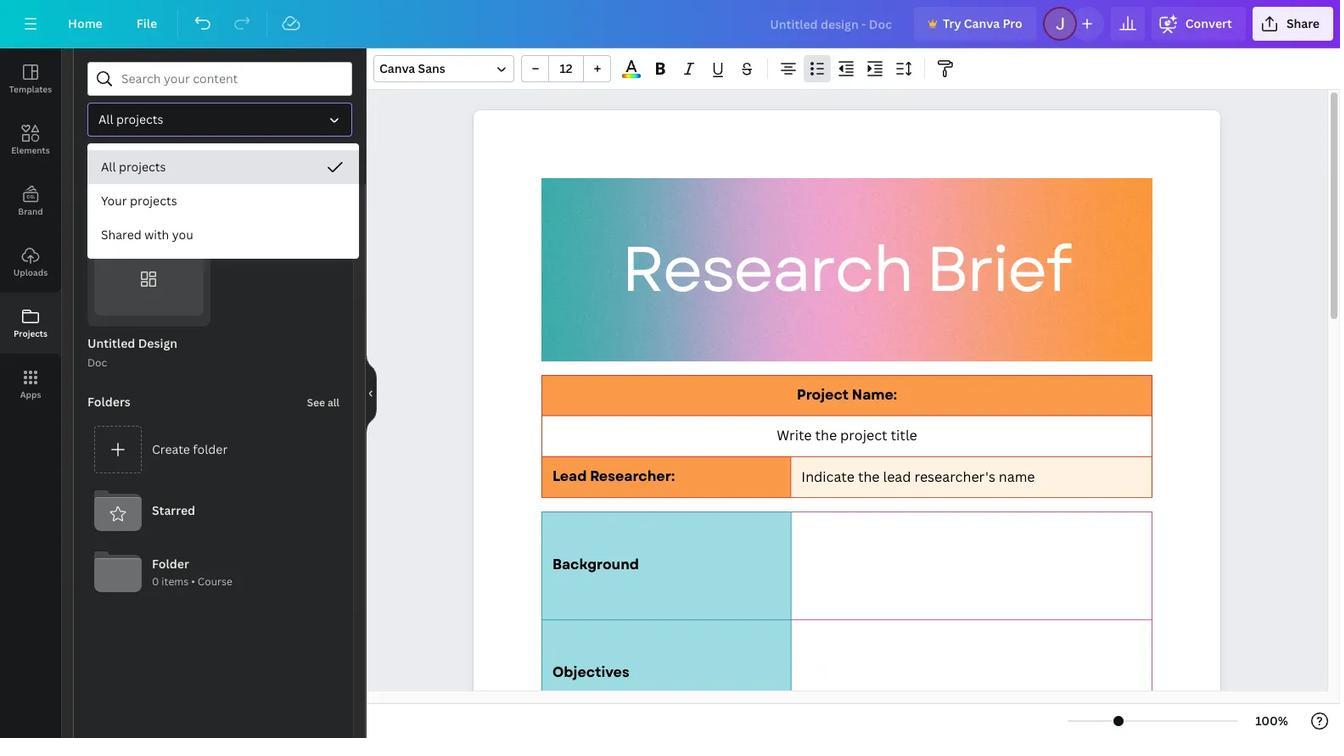 Task type: locate. For each thing, give the bounding box(es) containing it.
0 horizontal spatial group
[[87, 232, 210, 327]]

file
[[137, 15, 157, 31]]

1 vertical spatial canva
[[380, 60, 415, 76]]

0 horizontal spatial canva
[[380, 60, 415, 76]]

starred
[[152, 503, 195, 519]]

create folder
[[152, 442, 228, 458]]

canva left the sans
[[380, 60, 415, 76]]

folders
[[87, 394, 131, 410]]

•
[[191, 575, 195, 589]]

your
[[101, 193, 127, 209]]

1 vertical spatial projects
[[119, 159, 166, 175]]

file button
[[123, 7, 171, 41]]

home
[[68, 15, 103, 31]]

1 vertical spatial all projects
[[101, 159, 166, 175]]

all projects inside select ownership filter "button"
[[98, 111, 163, 127]]

Search your content search field
[[121, 63, 341, 95]]

all projects up your projects
[[101, 159, 166, 175]]

100% button
[[1245, 708, 1300, 735]]

all inside option
[[101, 159, 116, 175]]

1 horizontal spatial canva
[[964, 15, 1000, 31]]

canva right try
[[964, 15, 1000, 31]]

canva inside try canva pro button
[[964, 15, 1000, 31]]

home link
[[54, 7, 116, 41]]

projects up 'all' button
[[116, 111, 163, 127]]

100%
[[1256, 713, 1289, 729]]

uploads
[[13, 267, 48, 278]]

doc
[[87, 356, 107, 371]]

all
[[328, 396, 340, 410]]

projects
[[116, 111, 163, 127], [119, 159, 166, 175], [130, 193, 177, 209]]

you
[[172, 227, 193, 243]]

all projects option
[[87, 150, 359, 184]]

0 vertical spatial projects
[[116, 111, 163, 127]]

0 vertical spatial canva
[[964, 15, 1000, 31]]

see
[[307, 396, 325, 410]]

folder 0 items • course
[[152, 556, 233, 589]]

all projects
[[98, 111, 163, 127], [101, 159, 166, 175]]

elements
[[11, 144, 50, 156]]

0 vertical spatial all projects
[[98, 111, 163, 127]]

canva sans
[[380, 60, 446, 76]]

all inside select ownership filter "button"
[[98, 111, 113, 127]]

color range image
[[623, 74, 641, 78]]

shared with you option
[[87, 218, 359, 252]]

see all button
[[305, 386, 341, 420]]

research
[[622, 224, 913, 316]]

brief
[[927, 224, 1071, 316]]

all projects up 'all' button
[[98, 111, 163, 127]]

1 vertical spatial group
[[87, 232, 210, 327]]

shared with you button
[[87, 218, 359, 252]]

canva
[[964, 15, 1000, 31], [380, 60, 415, 76]]

elements button
[[0, 110, 61, 171]]

folder
[[193, 442, 228, 458]]

templates
[[9, 83, 52, 95]]

projects
[[14, 328, 48, 340]]

projects inside select ownership filter "button"
[[116, 111, 163, 127]]

create folder button
[[87, 420, 340, 481]]

Select ownership filter button
[[87, 103, 352, 137]]

all
[[98, 111, 113, 127], [114, 158, 130, 174], [101, 159, 116, 175]]

projects up your projects
[[119, 159, 166, 175]]

brand
[[18, 205, 43, 217]]

projects up with
[[130, 193, 177, 209]]

1 horizontal spatial group
[[521, 55, 611, 82]]

group
[[521, 55, 611, 82], [87, 232, 210, 327]]

2 vertical spatial projects
[[130, 193, 177, 209]]

share button
[[1253, 7, 1334, 41]]

select ownership filter list box
[[87, 150, 359, 252]]



Task type: describe. For each thing, give the bounding box(es) containing it.
projects for select ownership filter "button"
[[116, 111, 163, 127]]

designs
[[87, 206, 133, 222]]

all projects inside button
[[101, 159, 166, 175]]

apps button
[[0, 354, 61, 415]]

0
[[152, 575, 159, 589]]

– – number field
[[554, 60, 578, 76]]

shared
[[101, 227, 142, 243]]

convert button
[[1152, 7, 1246, 41]]

untitled
[[87, 336, 135, 352]]

course
[[198, 575, 233, 589]]

design
[[138, 336, 177, 352]]

Design title text field
[[757, 7, 908, 41]]

untitled design doc
[[87, 336, 177, 371]]

projects button
[[0, 293, 61, 354]]

apps
[[20, 389, 41, 401]]

share
[[1287, 15, 1320, 31]]

brand button
[[0, 171, 61, 232]]

research brief
[[622, 224, 1071, 316]]

main menu bar
[[0, 0, 1341, 48]]

sans
[[418, 60, 446, 76]]

projects for your projects button
[[130, 193, 177, 209]]

side panel tab list
[[0, 48, 61, 415]]

your projects option
[[87, 184, 359, 218]]

canva sans button
[[374, 55, 515, 82]]

all button
[[87, 150, 156, 183]]

pro
[[1003, 15, 1023, 31]]

hide image
[[366, 353, 377, 434]]

folder
[[152, 556, 189, 572]]

all projects button
[[87, 150, 359, 184]]

convert
[[1186, 15, 1233, 31]]

try canva pro button
[[914, 7, 1037, 41]]

try
[[943, 15, 962, 31]]

starred button
[[87, 481, 340, 542]]

canva inside canva sans popup button
[[380, 60, 415, 76]]

see all
[[307, 396, 340, 410]]

untitled design group
[[87, 232, 210, 372]]

shared with you
[[101, 227, 193, 243]]

items
[[162, 575, 189, 589]]

0 vertical spatial group
[[521, 55, 611, 82]]

your projects
[[101, 193, 177, 209]]

uploads button
[[0, 232, 61, 293]]

create
[[152, 442, 190, 458]]

your projects button
[[87, 184, 359, 218]]

with
[[144, 227, 169, 243]]

templates button
[[0, 48, 61, 110]]

Research Brief text field
[[474, 110, 1221, 739]]

try canva pro
[[943, 15, 1023, 31]]



Task type: vqa. For each thing, say whether or not it's contained in the screenshot.
"Effect"
no



